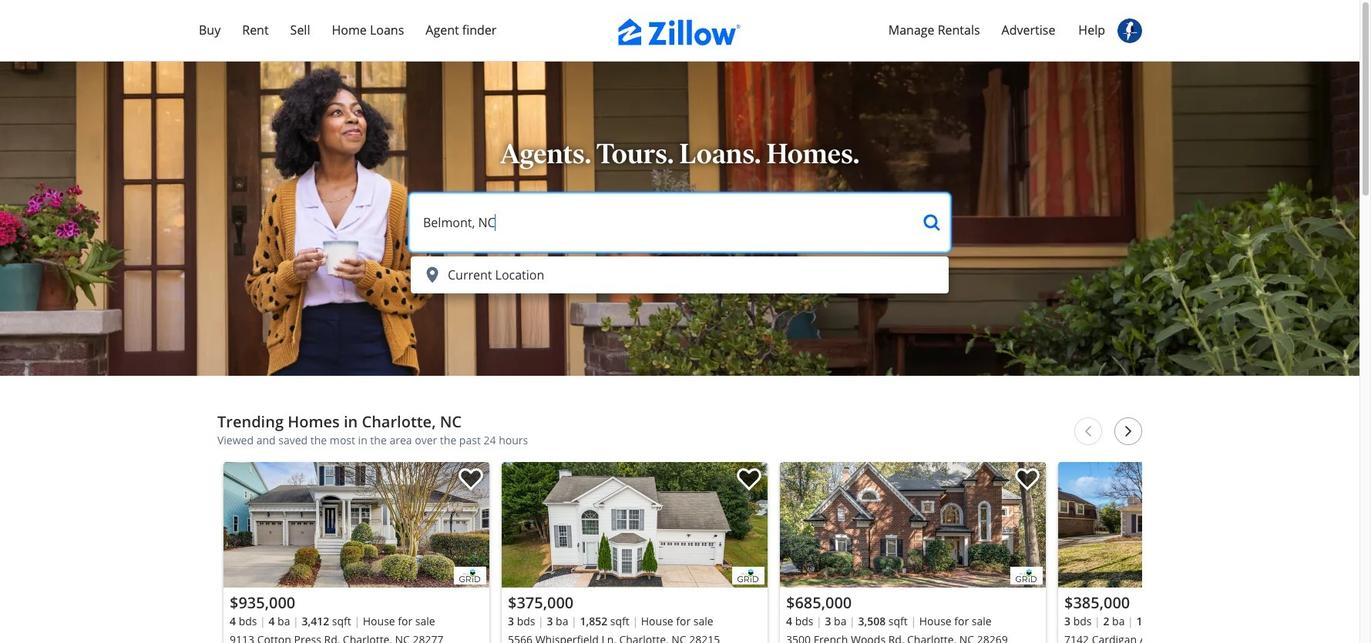 Task type: locate. For each thing, give the bounding box(es) containing it.
option
[[411, 257, 949, 294]]

Enter an address, neighborhood, city, or ZIP code text field
[[411, 195, 912, 251]]

3500 french woods rd, charlotte, nc 28269 element
[[780, 462, 1046, 644]]

9113 cotton press rd, charlotte, nc 28277 image
[[224, 462, 489, 588]]

5566 whisperfield ln, charlotte, nc 28215 image
[[502, 462, 768, 588]]

1 group from the left
[[224, 462, 489, 644]]

list
[[217, 456, 1324, 644]]

group
[[224, 462, 489, 644], [502, 462, 768, 644], [780, 462, 1046, 644], [1058, 462, 1324, 644]]

main navigation
[[0, 0, 1360, 62]]

7142 cardigan ave, charlotte, nc 28215 image
[[1058, 462, 1324, 588]]

7142 cardigan ave, charlotte, nc 28215 element
[[1058, 462, 1324, 644]]

zillow logo image
[[618, 18, 742, 45]]

4 group from the left
[[1058, 462, 1324, 644]]



Task type: describe. For each thing, give the bounding box(es) containing it.
5566 whisperfield ln, charlotte, nc 28215 element
[[502, 462, 768, 644]]

your profile default icon image
[[1118, 18, 1142, 43]]

9113 cotton press rd, charlotte, nc 28277 element
[[224, 462, 489, 644]]

3500 french woods rd, charlotte, nc 28269 image
[[780, 462, 1046, 588]]

2 group from the left
[[502, 462, 768, 644]]

home recommendations carousel element
[[217, 413, 1324, 644]]

3 group from the left
[[780, 462, 1046, 644]]



Task type: vqa. For each thing, say whether or not it's contained in the screenshot.
Report a map error corresponding to Map data ©2023  Imagery ©2023 , Airbus, CNES / Airbus, Maxar Technologies, U.S. Geological Survey, USDA/FPAC/GEO
no



